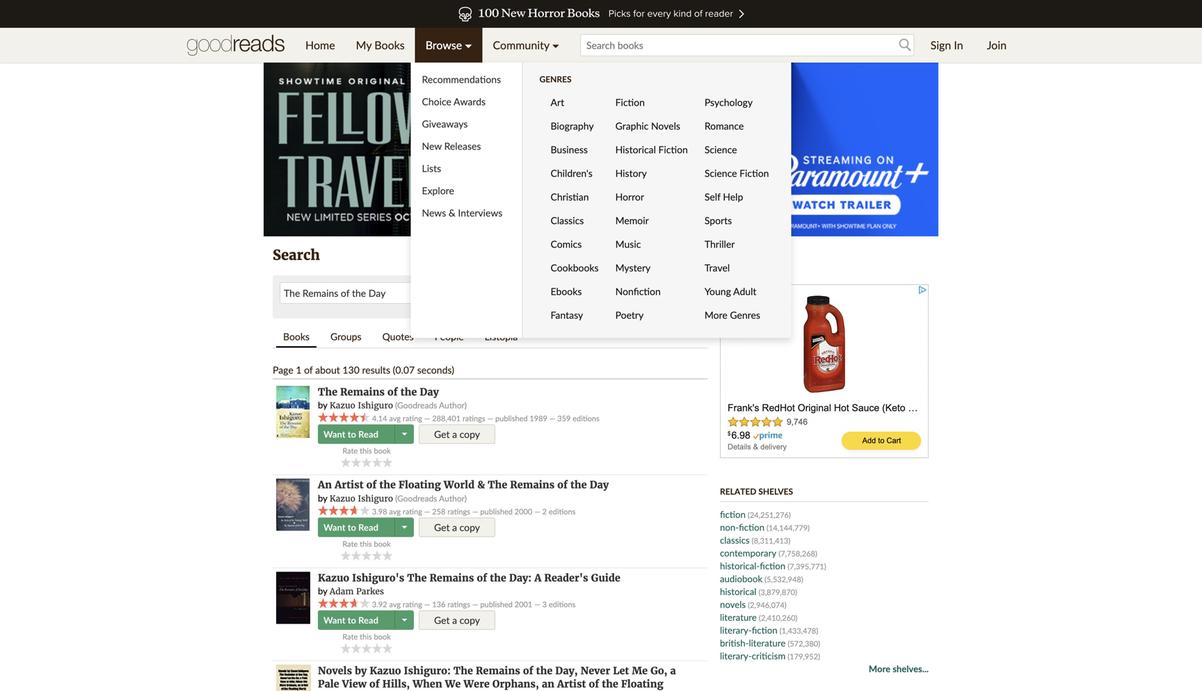 Task type: vqa. For each thing, say whether or not it's contained in the screenshot.


Task type: describe. For each thing, give the bounding box(es) containing it.
kazuo ishiguro's the remains of the day: a reader's guide heading
[[318, 572, 621, 585]]

non-fiction link
[[720, 522, 765, 533]]

seconds)
[[417, 364, 454, 376]]

remains inside novels by kazuo ishiguro: the remains of the day, never let me go, a pale view of hills, when we were orphans, an artist of the floating world
[[476, 665, 520, 678]]

want for an
[[324, 522, 345, 533]]

let
[[613, 665, 629, 678]]

home
[[305, 38, 335, 52]]

an
[[542, 678, 555, 691]]

choice
[[422, 96, 452, 107]]

rate this book for remains
[[343, 446, 391, 456]]

literary-fiction link
[[720, 625, 778, 636]]

get for floating
[[434, 522, 450, 534]]

136
[[432, 600, 446, 610]]

published for reader's
[[480, 600, 513, 610]]

avg for ishiguro's
[[389, 600, 401, 610]]

rate this book for artist
[[343, 540, 391, 549]]

fantasy
[[551, 309, 583, 321]]

travel link
[[694, 256, 775, 280]]

(3,879,870)
[[759, 588, 797, 597]]

to for remains
[[348, 429, 356, 440]]

menu containing home
[[295, 28, 791, 338]]

day:
[[509, 572, 532, 585]]

people link
[[428, 327, 471, 347]]

get for of
[[434, 615, 450, 627]]

music link
[[604, 232, 694, 256]]

ebooks link
[[540, 280, 604, 303]]

classics
[[720, 535, 750, 546]]

sign in
[[931, 38, 963, 52]]

british-literature link
[[720, 638, 786, 649]]

get a copy button for of
[[419, 611, 495, 630]]

(7,395,771)
[[788, 562, 826, 572]]

the inside the remains of the day by kazuo ishiguro (goodreads author)
[[318, 386, 337, 399]]

editions for of
[[549, 507, 576, 517]]

ishiguro inside the remains of the day by kazuo ishiguro (goodreads author)
[[358, 401, 393, 411]]

self help link
[[694, 185, 775, 209]]

of up 3.98
[[366, 479, 377, 492]]

1 vertical spatial books
[[283, 331, 310, 343]]

audiobook link
[[720, 574, 763, 585]]

1 vertical spatial advertisement region
[[720, 285, 929, 459]]

(8,311,413)
[[752, 536, 791, 546]]

the up 3.98
[[379, 479, 396, 492]]

by inside the remains of the day by kazuo ishiguro (goodreads author)
[[318, 400, 328, 411]]

1 literary- from the top
[[720, 625, 752, 636]]

mystery
[[615, 262, 651, 274]]

— for 3.92 avg rating — 136 ratings
[[424, 600, 430, 610]]

recommendations
[[422, 73, 501, 85]]

fiction link
[[604, 90, 694, 114]]

the up '2 editions' link
[[571, 479, 587, 492]]

cookbooks
[[551, 262, 599, 274]]

this for artist
[[360, 540, 372, 549]]

science fiction link
[[694, 161, 775, 185]]

the remains of the day link
[[318, 386, 439, 399]]

Search by Book Title, Author, or ISBN text field
[[280, 282, 616, 304]]

classics
[[551, 215, 584, 226]]

(0.07
[[393, 364, 415, 376]]

▾ for community ▾
[[552, 38, 559, 52]]

copy for of
[[460, 615, 480, 627]]

floating inside novels by kazuo ishiguro: the remains of the day, never let me go, a pale view of hills, when we were orphans, an artist of the floating world
[[621, 678, 664, 691]]

2001
[[515, 600, 532, 610]]

more genres
[[705, 309, 760, 321]]

memoir
[[615, 215, 649, 226]]

ratings for floating
[[448, 507, 470, 517]]

of up '2 editions' link
[[558, 479, 568, 492]]

▾ for browse ▾
[[465, 38, 472, 52]]

art
[[551, 96, 564, 108]]

adam parkes link
[[330, 587, 384, 597]]

listopia
[[485, 331, 518, 343]]

fiction for historical fiction
[[659, 144, 688, 156]]

fiction (24,251,276) non-fiction (14,144,779) classics (8,311,413) contemporary (7,758,268) historical-fiction (7,395,771) audiobook (5,532,948) historical (3,879,870) novels (2,946,074) literature (2,410,260) literary-fiction (1,433,478) british-literature (572,380) literary-criticism (179,952) more shelves...
[[720, 509, 929, 675]]

remains inside the remains of the day by kazuo ishiguro (goodreads author)
[[340, 386, 385, 399]]

kazuo ishiguro's the remains of the day: a reader's guide link
[[318, 572, 621, 585]]

fiction up classics
[[739, 522, 765, 533]]

— right 288,401
[[487, 414, 493, 424]]

want to read for artist
[[324, 522, 378, 533]]

historical-fiction link
[[720, 561, 786, 572]]

hills,
[[383, 678, 410, 691]]

book for remains
[[374, 446, 391, 456]]

want for the
[[324, 429, 345, 440]]

join link
[[977, 28, 1017, 63]]

get a copy for floating
[[434, 522, 480, 534]]

read for artist
[[358, 522, 378, 533]]

fiction up british-literature link
[[752, 625, 778, 636]]

kazuo ishiguro link for artist
[[330, 494, 393, 504]]

artist inside the an artist of the floating world & the remains of the day by kazuo ishiguro (goodreads author)
[[335, 479, 364, 492]]

search
[[273, 247, 320, 264]]

a for day
[[452, 429, 457, 441]]

business
[[551, 144, 588, 156]]

the remains of the day image
[[276, 386, 310, 438]]

sports link
[[694, 209, 775, 232]]

an artist of the floating world & the remains of the day heading
[[318, 479, 609, 492]]

day inside the an artist of the floating world & the remains of the day by kazuo ishiguro (goodreads author)
[[590, 479, 609, 492]]

more inside fiction (24,251,276) non-fiction (14,144,779) classics (8,311,413) contemporary (7,758,268) historical-fiction (7,395,771) audiobook (5,532,948) historical (3,879,870) novels (2,946,074) literature (2,410,260) literary-fiction (1,433,478) british-literature (572,380) literary-criticism (179,952) more shelves...
[[869, 664, 891, 675]]

(7,758,268)
[[779, 549, 817, 559]]

—                 published                1989               — 359 editions
[[485, 414, 600, 424]]

kazuo ishiguro link for remains
[[330, 401, 393, 411]]

get a copy button for floating
[[419, 518, 495, 537]]

avg for remains
[[389, 414, 401, 424]]

of up orphans,
[[523, 665, 533, 678]]

2 editions link
[[542, 507, 576, 517]]

kazuo inside the an artist of the floating world & the remains of the day by kazuo ishiguro (goodreads author)
[[330, 494, 355, 504]]

biography
[[551, 120, 594, 132]]

the up an
[[536, 665, 553, 678]]

359
[[558, 414, 571, 424]]

by inside the an artist of the floating world & the remains of the day by kazuo ishiguro (goodreads author)
[[318, 493, 328, 504]]

copy for day
[[460, 429, 480, 441]]

about
[[315, 364, 340, 376]]

world inside novels by kazuo ishiguro: the remains of the day, never let me go, a pale view of hills, when we were orphans, an artist of the floating world
[[318, 691, 349, 692]]

orphans,
[[493, 678, 539, 691]]

2000
[[515, 507, 532, 517]]

(2,410,260)
[[759, 614, 798, 623]]

get a copy for of
[[434, 615, 480, 627]]

giveaways
[[422, 118, 468, 130]]

floating inside the an artist of the floating world & the remains of the day by kazuo ishiguro (goodreads author)
[[399, 479, 441, 492]]

fantasy link
[[540, 303, 604, 327]]

guide
[[591, 572, 621, 585]]

contemporary link
[[720, 548, 777, 559]]

more shelves... link
[[869, 663, 929, 676]]

3 editions link
[[542, 600, 576, 610]]

horror link
[[604, 185, 694, 209]]

want to read for ishiguro's
[[324, 615, 378, 626]]

page 1 of about 130 results (0.07 seconds)
[[273, 364, 454, 376]]

remains inside the "kazuo ishiguro's the remains of the day: a reader's guide by adam parkes"
[[430, 572, 474, 585]]

(24,251,276)
[[748, 511, 791, 520]]

of inside the remains of the day by kazuo ishiguro (goodreads author)
[[388, 386, 398, 399]]

classics link
[[540, 209, 604, 232]]

art link
[[540, 90, 604, 114]]

historical fiction
[[615, 144, 688, 156]]

want to read button for ishiguro's
[[318, 611, 397, 630]]

biography link
[[540, 114, 604, 138]]

by inside novels by kazuo ishiguro: the remains of the day, never let me go, a pale view of hills, when we were orphans, an artist of the floating world
[[355, 665, 367, 678]]

genres inside more genres link
[[730, 309, 760, 321]]

mystery link
[[604, 256, 694, 280]]

new
[[422, 140, 442, 152]]

young adult link
[[694, 280, 775, 303]]

0 horizontal spatial &
[[449, 207, 456, 219]]

0 vertical spatial advertisement region
[[264, 63, 939, 237]]

self
[[705, 191, 721, 203]]

a
[[535, 572, 542, 585]]

read for ishiguro's
[[358, 615, 378, 626]]

novels
[[720, 599, 746, 611]]

science for science
[[705, 144, 737, 156]]

the inside novels by kazuo ishiguro: the remains of the day, never let me go, a pale view of hills, when we were orphans, an artist of the floating world
[[454, 665, 473, 678]]

fiction up (5,532,948)
[[760, 561, 786, 572]]

4.14
[[372, 414, 387, 424]]

1 horizontal spatial books
[[375, 38, 405, 52]]

want to read for remains
[[324, 429, 378, 440]]

(goodreads inside the an artist of the floating world & the remains of the day by kazuo ishiguro (goodreads author)
[[395, 494, 437, 504]]

historical
[[615, 144, 656, 156]]

quotes link
[[375, 327, 421, 347]]

community ▾
[[493, 38, 559, 52]]

kazuo inside novels by kazuo ishiguro: the remains of the day, never let me go, a pale view of hills, when we were orphans, an artist of the floating world
[[370, 665, 401, 678]]

pale
[[318, 678, 339, 691]]

new releases
[[422, 140, 481, 152]]

people
[[435, 331, 464, 343]]

contemporary
[[720, 548, 777, 559]]

books
[[747, 261, 769, 271]]

3.92
[[372, 600, 387, 610]]

this for remains
[[360, 446, 372, 456]]



Task type: locate. For each thing, give the bounding box(es) containing it.
1 vertical spatial want
[[324, 522, 345, 533]]

2 vertical spatial rating
[[403, 600, 422, 610]]

1 vertical spatial day
[[590, 479, 609, 492]]

1 vertical spatial floating
[[621, 678, 664, 691]]

1 vertical spatial want to read button
[[318, 518, 397, 537]]

author) inside the remains of the day by kazuo ishiguro (goodreads author)
[[439, 401, 467, 411]]

3 avg from the top
[[389, 600, 401, 610]]

2 this from the top
[[360, 540, 372, 549]]

get a copy down the "258"
[[434, 522, 480, 534]]

— for —                 published                2000               — 2 editions
[[534, 507, 541, 517]]

get a copy down 288,401
[[434, 429, 480, 441]]

2 vertical spatial editions
[[549, 600, 576, 610]]

my books
[[356, 38, 405, 52]]

1 vertical spatial novels
[[318, 665, 352, 678]]

author) up 288,401
[[439, 401, 467, 411]]

rate down the remains of the day heading
[[343, 446, 358, 456]]

memoir link
[[604, 209, 694, 232]]

1 vertical spatial ratings
[[448, 507, 470, 517]]

0 vertical spatial author)
[[439, 401, 467, 411]]

3.98 avg rating — 258 ratings
[[370, 507, 470, 517]]

(goodreads up 3.98 avg rating — 258 ratings
[[395, 494, 437, 504]]

genres down adult at the top
[[730, 309, 760, 321]]

remains down page 1 of about 130 results (0.07 seconds) on the left of the page
[[340, 386, 385, 399]]

author) inside the an artist of the floating world & the remains of the day by kazuo ishiguro (goodreads author)
[[439, 494, 467, 504]]

0 vertical spatial rate
[[343, 446, 358, 456]]

1 science from the top
[[705, 144, 737, 156]]

1 copy from the top
[[460, 429, 480, 441]]

2 science from the top
[[705, 167, 737, 179]]

▾
[[465, 38, 472, 52], [552, 38, 559, 52]]

1 horizontal spatial fiction
[[659, 144, 688, 156]]

lists link
[[411, 157, 522, 180]]

published for (goodreads
[[495, 414, 528, 424]]

floating up 3.98 avg rating — 258 ratings
[[399, 479, 441, 492]]

0 vertical spatial rating
[[403, 414, 422, 424]]

rate for artist
[[343, 540, 358, 549]]

published left 2001
[[480, 600, 513, 610]]

rate this book down 3.98
[[343, 540, 391, 549]]

browse ▾
[[426, 38, 472, 52]]

0 horizontal spatial novels
[[318, 665, 352, 678]]

explore link
[[411, 180, 522, 202]]

0 vertical spatial ratings
[[463, 414, 485, 424]]

1 vertical spatial get
[[434, 522, 450, 534]]

0 vertical spatial book
[[374, 446, 391, 456]]

2 horizontal spatial fiction
[[740, 167, 769, 179]]

3 get from the top
[[434, 615, 450, 627]]

0 vertical spatial science
[[705, 144, 737, 156]]

1 vertical spatial rating
[[403, 507, 422, 517]]

a down the an artist of the floating world & the remains of the day by kazuo ishiguro (goodreads author)
[[452, 522, 457, 534]]

day,
[[555, 665, 578, 678]]

1 vertical spatial literature
[[749, 638, 786, 649]]

read down 3.98
[[358, 522, 378, 533]]

fiction for science fiction
[[740, 167, 769, 179]]

remains up 136 at the bottom of the page
[[430, 572, 474, 585]]

2 get a copy button from the top
[[419, 518, 495, 537]]

2 vertical spatial want
[[324, 615, 345, 626]]

2 vertical spatial get a copy button
[[419, 611, 495, 630]]

1 kazuo ishiguro link from the top
[[330, 401, 393, 411]]

the up the —                 published                2000               — 2 editions
[[488, 479, 507, 492]]

0 vertical spatial genres
[[540, 74, 572, 84]]

by inside the "kazuo ishiguro's the remains of the day: a reader's guide by adam parkes"
[[318, 586, 328, 597]]

ebooks
[[551, 286, 582, 297]]

1 to from the top
[[348, 429, 356, 440]]

rating for artist
[[403, 507, 422, 517]]

2 vertical spatial to
[[348, 615, 356, 626]]

2 (goodreads from the top
[[395, 494, 437, 504]]

359 editions link
[[558, 414, 600, 424]]

0 vertical spatial kazuo ishiguro link
[[330, 401, 393, 411]]

novels by kazuo ishiguro: the remains of the day, never let me go, a pale view of hills, when we were orphans, an artist of the floating world heading
[[318, 665, 676, 692]]

2 vertical spatial want to read
[[324, 615, 378, 626]]

copy down the an artist of the floating world & the remains of the day by kazuo ishiguro (goodreads author)
[[460, 522, 480, 534]]

science for science fiction
[[705, 167, 737, 179]]

avg right 3.92
[[389, 600, 401, 610]]

book down 3.92
[[374, 633, 391, 642]]

by left adam
[[318, 586, 328, 597]]

2 vertical spatial this
[[360, 633, 372, 642]]

0 horizontal spatial more
[[705, 309, 728, 321]]

by right the remains of the day image
[[318, 400, 328, 411]]

(goodreads up 4.14 avg rating — 288,401 ratings
[[395, 401, 437, 411]]

2 vertical spatial avg
[[389, 600, 401, 610]]

literary-
[[720, 625, 752, 636], [720, 651, 752, 662]]

1 ishiguro from the top
[[358, 401, 393, 411]]

1 vertical spatial science
[[705, 167, 737, 179]]

news & interviews link
[[411, 202, 522, 224]]

the down 'let'
[[602, 678, 618, 691]]

fiction
[[720, 509, 746, 520], [739, 522, 765, 533], [760, 561, 786, 572], [752, 625, 778, 636]]

1 horizontal spatial ▾
[[552, 38, 559, 52]]

get down 136 at the bottom of the page
[[434, 615, 450, 627]]

0 vertical spatial more
[[705, 309, 728, 321]]

2 copy from the top
[[460, 522, 480, 534]]

books
[[375, 38, 405, 52], [283, 331, 310, 343]]

1 vertical spatial get a copy button
[[419, 518, 495, 537]]

0 vertical spatial want to read
[[324, 429, 378, 440]]

a right go,
[[670, 665, 676, 678]]

fiction down graphic novels link
[[659, 144, 688, 156]]

3 copy from the top
[[460, 615, 480, 627]]

avg
[[389, 414, 401, 424], [389, 507, 401, 517], [389, 600, 401, 610]]

copy down 288,401
[[460, 429, 480, 441]]

want to read button down 3.98
[[318, 518, 397, 537]]

fiction down science link
[[740, 167, 769, 179]]

remains up orphans,
[[476, 665, 520, 678]]

(goodreads inside the remains of the day by kazuo ishiguro (goodreads author)
[[395, 401, 437, 411]]

want to read button down 4.14
[[318, 425, 397, 444]]

editions for author)
[[573, 414, 600, 424]]

avg right 3.98
[[389, 507, 401, 517]]

0 vertical spatial rate this book
[[343, 446, 391, 456]]

0 vertical spatial want to read button
[[318, 425, 397, 444]]

want to read down 4.14
[[324, 429, 378, 440]]

kazuo inside the "kazuo ishiguro's the remains of the day: a reader's guide by adam parkes"
[[318, 572, 349, 585]]

read
[[358, 429, 378, 440], [358, 522, 378, 533], [358, 615, 378, 626]]

get a copy for day
[[434, 429, 480, 441]]

0 vertical spatial day
[[420, 386, 439, 399]]

shelves
[[759, 487, 793, 497]]

kazuo inside the remains of the day by kazuo ishiguro (goodreads author)
[[330, 401, 355, 411]]

science up self help
[[705, 167, 737, 179]]

0 vertical spatial literature
[[720, 612, 757, 623]]

by
[[318, 400, 328, 411], [318, 493, 328, 504], [318, 586, 328, 597], [355, 665, 367, 678]]

genres up art
[[540, 74, 572, 84]]

0 vertical spatial copy
[[460, 429, 480, 441]]

get for day
[[434, 429, 450, 441]]

more left shelves...
[[869, 664, 891, 675]]

1 vertical spatial fiction
[[659, 144, 688, 156]]

community ▾ button
[[483, 28, 570, 63]]

1 rating from the top
[[403, 414, 422, 424]]

day inside the remains of the day by kazuo ishiguro (goodreads author)
[[420, 386, 439, 399]]

christian
[[551, 191, 589, 203]]

2 vertical spatial read
[[358, 615, 378, 626]]

menu
[[295, 28, 791, 338]]

— for 3.98 avg rating — 258 ratings
[[424, 507, 430, 517]]

rating for remains
[[403, 414, 422, 424]]

3 get a copy button from the top
[[419, 611, 495, 630]]

1 vertical spatial &
[[477, 479, 485, 492]]

get a copy down 136 at the bottom of the page
[[434, 615, 480, 627]]

adam
[[330, 587, 354, 597]]

a inside novels by kazuo ishiguro: the remains of the day, never let me go, a pale view of hills, when we were orphans, an artist of the floating world
[[670, 665, 676, 678]]

the inside the remains of the day by kazuo ishiguro (goodreads author)
[[401, 386, 417, 399]]

0 vertical spatial artist
[[335, 479, 364, 492]]

avg right 4.14
[[389, 414, 401, 424]]

want down adam
[[324, 615, 345, 626]]

ratings right 136 at the bottom of the page
[[448, 600, 470, 610]]

book
[[374, 446, 391, 456], [374, 540, 391, 549], [374, 633, 391, 642]]

view
[[342, 678, 367, 691]]

more genres link
[[694, 303, 775, 327]]

1 horizontal spatial floating
[[621, 678, 664, 691]]

editions right 3
[[549, 600, 576, 610]]

comics link
[[540, 232, 604, 256]]

1 get from the top
[[434, 429, 450, 441]]

2 want to read button from the top
[[318, 518, 397, 537]]

1 vertical spatial kazuo ishiguro link
[[330, 494, 393, 504]]

1 vertical spatial editions
[[549, 507, 576, 517]]

this up ishiguro's at the bottom of the page
[[360, 540, 372, 549]]

2 literary- from the top
[[720, 651, 752, 662]]

2 rate this book from the top
[[343, 540, 391, 549]]

books right my
[[375, 38, 405, 52]]

nonfiction link
[[604, 280, 694, 303]]

0 vertical spatial novels
[[651, 120, 680, 132]]

1 vertical spatial genres
[[730, 309, 760, 321]]

2 vertical spatial fiction
[[740, 167, 769, 179]]

rate down adam parkes link
[[343, 633, 358, 642]]

0 vertical spatial editions
[[573, 414, 600, 424]]

kazuo down an
[[330, 494, 355, 504]]

awards
[[454, 96, 486, 107]]

a
[[452, 429, 457, 441], [452, 522, 457, 534], [452, 615, 457, 627], [670, 665, 676, 678]]

the down (0.07
[[401, 386, 417, 399]]

0 horizontal spatial world
[[318, 691, 349, 692]]

2 rate from the top
[[343, 540, 358, 549]]

3 want to read from the top
[[324, 615, 378, 626]]

science fiction
[[705, 167, 769, 179]]

artist down the day,
[[557, 678, 586, 691]]

0 vertical spatial floating
[[399, 479, 441, 492]]

author) down an artist of the floating world & the remains of the day heading
[[439, 494, 467, 504]]

— down the an artist of the floating world & the remains of the day by kazuo ishiguro (goodreads author)
[[472, 507, 478, 517]]

the left "day:"
[[490, 572, 506, 585]]

of
[[304, 364, 313, 376], [388, 386, 398, 399], [366, 479, 377, 492], [558, 479, 568, 492], [477, 572, 487, 585], [523, 665, 533, 678], [369, 678, 380, 691], [589, 678, 599, 691]]

editions for guide
[[549, 600, 576, 610]]

novels by kazuo ishiguro: t... image
[[276, 665, 311, 692]]

ishiguro
[[358, 401, 393, 411], [358, 494, 393, 504]]

2 vertical spatial book
[[374, 633, 391, 642]]

2 author) from the top
[[439, 494, 467, 504]]

christian link
[[540, 185, 604, 209]]

want to read down 3.98
[[324, 522, 378, 533]]

1 horizontal spatial &
[[477, 479, 485, 492]]

0 vertical spatial this
[[360, 446, 372, 456]]

advertisement region
[[264, 63, 939, 237], [720, 285, 929, 459]]

published left 2000
[[480, 507, 513, 517]]

romance
[[705, 120, 744, 132]]

literary- up "british-"
[[720, 625, 752, 636]]

this down the parkes
[[360, 633, 372, 642]]

want to read
[[324, 429, 378, 440], [324, 522, 378, 533], [324, 615, 378, 626]]

of left "day:"
[[477, 572, 487, 585]]

1 author) from the top
[[439, 401, 467, 411]]

a down 3.92 avg rating — 136 ratings
[[452, 615, 457, 627]]

2 rating from the top
[[403, 507, 422, 517]]

0 horizontal spatial ▾
[[465, 38, 472, 52]]

to for artist
[[348, 522, 356, 533]]

3 to from the top
[[348, 615, 356, 626]]

import books link
[[720, 261, 769, 271]]

3.98
[[372, 507, 387, 517]]

romance link
[[694, 114, 775, 138]]

3 want to read button from the top
[[318, 611, 397, 630]]

(14,144,779)
[[767, 524, 810, 533]]

1 horizontal spatial day
[[590, 479, 609, 492]]

1 rate this book from the top
[[343, 446, 391, 456]]

novels by kazuo ishiguro: the remains of the day, never let me go, a pale view of hills, when we were orphans, an artist of the floating world link
[[318, 665, 676, 692]]

get down the "258"
[[434, 522, 450, 534]]

science
[[705, 144, 737, 156], [705, 167, 737, 179]]

rating left 136 at the bottom of the page
[[403, 600, 422, 610]]

lists
[[422, 162, 441, 174]]

read for remains
[[358, 429, 378, 440]]

2 vertical spatial ratings
[[448, 600, 470, 610]]

an artist of the floating w... image
[[276, 479, 310, 531]]

1 vertical spatial rate
[[343, 540, 358, 549]]

novels
[[651, 120, 680, 132], [318, 665, 352, 678]]

1 vertical spatial literary-
[[720, 651, 752, 662]]

1 vertical spatial ishiguro
[[358, 494, 393, 504]]

0 vertical spatial &
[[449, 207, 456, 219]]

1 get a copy button from the top
[[419, 425, 495, 444]]

2 vertical spatial get
[[434, 615, 450, 627]]

0 vertical spatial world
[[444, 479, 475, 492]]

1 read from the top
[[358, 429, 378, 440]]

kazuo up adam
[[318, 572, 349, 585]]

science inside "link"
[[705, 167, 737, 179]]

a for floating
[[452, 522, 457, 534]]

1
[[296, 364, 302, 376]]

0 vertical spatial books
[[375, 38, 405, 52]]

& inside the an artist of the floating world & the remains of the day by kazuo ishiguro (goodreads author)
[[477, 479, 485, 492]]

graphic
[[615, 120, 649, 132]]

groups
[[331, 331, 362, 343]]

novels up pale
[[318, 665, 352, 678]]

published for remains
[[480, 507, 513, 517]]

1 vertical spatial book
[[374, 540, 391, 549]]

rate this book for ishiguro's
[[343, 633, 391, 642]]

1 vertical spatial get a copy
[[434, 522, 480, 534]]

2 avg from the top
[[389, 507, 401, 517]]

0 vertical spatial fiction
[[615, 96, 645, 108]]

world
[[444, 479, 475, 492], [318, 691, 349, 692]]

1 vertical spatial artist
[[557, 678, 586, 691]]

1 want to read from the top
[[324, 429, 378, 440]]

interviews
[[458, 207, 503, 219]]

1 rate from the top
[[343, 446, 358, 456]]

rate for ishiguro's
[[343, 633, 358, 642]]

copy for floating
[[460, 522, 480, 534]]

0 horizontal spatial genres
[[540, 74, 572, 84]]

fiction inside "link"
[[740, 167, 769, 179]]

— down the "kazuo ishiguro's the remains of the day: a reader's guide by adam parkes"
[[472, 600, 478, 610]]

this
[[360, 446, 372, 456], [360, 540, 372, 549], [360, 633, 372, 642]]

were
[[464, 678, 490, 691]]

2 kazuo ishiguro link from the top
[[330, 494, 393, 504]]

ishiguro up 4.14
[[358, 401, 393, 411]]

fiction up "non-"
[[720, 509, 746, 520]]

1 this from the top
[[360, 446, 372, 456]]

2
[[542, 507, 547, 517]]

artist
[[335, 479, 364, 492], [557, 678, 586, 691]]

novels inside novels by kazuo ishiguro: the remains of the day, never let me go, a pale view of hills, when we were orphans, an artist of the floating world
[[318, 665, 352, 678]]

0 vertical spatial want
[[324, 429, 345, 440]]

avg for artist
[[389, 507, 401, 517]]

me
[[632, 665, 648, 678]]

1 (goodreads from the top
[[395, 401, 437, 411]]

of down never at the bottom of page
[[589, 678, 599, 691]]

editions right 2
[[549, 507, 576, 517]]

novels inside menu
[[651, 120, 680, 132]]

the up we
[[454, 665, 473, 678]]

2 to from the top
[[348, 522, 356, 533]]

0 vertical spatial get a copy button
[[419, 425, 495, 444]]

2 book from the top
[[374, 540, 391, 549]]

— left 3
[[534, 600, 541, 610]]

sign
[[931, 38, 951, 52]]

read down 4.14
[[358, 429, 378, 440]]

this down the remains of the day by kazuo ishiguro (goodreads author)
[[360, 446, 372, 456]]

music
[[615, 238, 641, 250]]

artist inside novels by kazuo ishiguro: the remains of the day, never let me go, a pale view of hills, when we were orphans, an artist of the floating world
[[557, 678, 586, 691]]

literary- down "british-"
[[720, 651, 752, 662]]

this for ishiguro's
[[360, 633, 372, 642]]

Search books text field
[[580, 34, 915, 56]]

of right "1"
[[304, 364, 313, 376]]

book for ishiguro's
[[374, 633, 391, 642]]

3 this from the top
[[360, 633, 372, 642]]

(2,946,074)
[[748, 601, 787, 610]]

1989
[[530, 414, 548, 424]]

travel
[[705, 262, 730, 274]]

a for of
[[452, 615, 457, 627]]

None submit
[[620, 282, 667, 305]]

100 new horror recommendations for (nearly) every reader image
[[45, 0, 1158, 28]]

3 rating from the top
[[403, 600, 422, 610]]

▾ inside 'browse ▾' "popup button"
[[465, 38, 472, 52]]

1 vertical spatial to
[[348, 522, 356, 533]]

floating down me
[[621, 678, 664, 691]]

(179,952)
[[788, 652, 820, 662]]

ishiguro's
[[352, 572, 405, 585]]

&
[[449, 207, 456, 219], [477, 479, 485, 492]]

book for artist
[[374, 540, 391, 549]]

world inside the an artist of the floating world & the remains of the day by kazuo ishiguro (goodreads author)
[[444, 479, 475, 492]]

want to read button down 3.92
[[318, 611, 397, 630]]

ratings right the "258"
[[448, 507, 470, 517]]

editions
[[573, 414, 600, 424], [549, 507, 576, 517], [549, 600, 576, 610]]

1 horizontal spatial genres
[[730, 309, 760, 321]]

3 want from the top
[[324, 615, 345, 626]]

by down an
[[318, 493, 328, 504]]

sports
[[705, 215, 732, 226]]

1 avg from the top
[[389, 414, 401, 424]]

2 ▾ from the left
[[552, 38, 559, 52]]

1 vertical spatial rate this book
[[343, 540, 391, 549]]

the down about
[[318, 386, 337, 399]]

graphic novels link
[[604, 114, 694, 138]]

ishiguro inside the an artist of the floating world & the remains of the day by kazuo ishiguro (goodreads author)
[[358, 494, 393, 504]]

go,
[[651, 665, 668, 678]]

— for —                 published                2001               — 3 editions
[[534, 600, 541, 610]]

rate
[[343, 446, 358, 456], [343, 540, 358, 549], [343, 633, 358, 642]]

—                 published                2000               — 2 editions
[[470, 507, 576, 517]]

3 rate from the top
[[343, 633, 358, 642]]

novels link
[[720, 599, 746, 611]]

psychology
[[705, 96, 753, 108]]

shelves...
[[893, 664, 929, 675]]

1 vertical spatial (goodreads
[[395, 494, 437, 504]]

rate for remains
[[343, 446, 358, 456]]

—                 published                2001               — 3 editions
[[470, 600, 576, 610]]

remains inside the an artist of the floating world & the remains of the day by kazuo ishiguro (goodreads author)
[[510, 479, 555, 492]]

more inside menu
[[705, 309, 728, 321]]

related shelves
[[720, 487, 793, 497]]

0 horizontal spatial artist
[[335, 479, 364, 492]]

2 read from the top
[[358, 522, 378, 533]]

— left 2
[[534, 507, 541, 517]]

1 vertical spatial world
[[318, 691, 349, 692]]

1 ▾ from the left
[[465, 38, 472, 52]]

2 want from the top
[[324, 522, 345, 533]]

1 vertical spatial author)
[[439, 494, 467, 504]]

3 read from the top
[[358, 615, 378, 626]]

groups link
[[324, 327, 368, 347]]

3 book from the top
[[374, 633, 391, 642]]

to up ishiguro's at the bottom of the page
[[348, 522, 356, 533]]

get a copy button down the "258"
[[419, 518, 495, 537]]

history link
[[604, 161, 694, 185]]

kazuo ishiguro link up 3.98
[[330, 494, 393, 504]]

ishiguro up 3.98
[[358, 494, 393, 504]]

Search for books to add to your shelves search field
[[580, 34, 915, 56]]

the remains of the day heading
[[318, 386, 439, 399]]

the inside the "kazuo ishiguro's the remains of the day: a reader's guide by adam parkes"
[[407, 572, 427, 585]]

get a copy button down 136 at the bottom of the page
[[419, 611, 495, 630]]

published left the '1989'
[[495, 414, 528, 424]]

remains up 2000
[[510, 479, 555, 492]]

want to read button for artist
[[318, 518, 397, 537]]

related
[[720, 487, 757, 497]]

artist right an
[[335, 479, 364, 492]]

graphic novels
[[615, 120, 680, 132]]

kazuo up hills,
[[370, 665, 401, 678]]

— for 4.14 avg rating — 288,401 ratings
[[424, 414, 430, 424]]

2 want to read from the top
[[324, 522, 378, 533]]

get a copy button for day
[[419, 425, 495, 444]]

world down pale
[[318, 691, 349, 692]]

to for ishiguro's
[[348, 615, 356, 626]]

related shelves link
[[720, 487, 793, 497]]

4.14 avg rating — 288,401 ratings
[[370, 414, 485, 424]]

1 vertical spatial read
[[358, 522, 378, 533]]

of inside the "kazuo ishiguro's the remains of the day: a reader's guide by adam parkes"
[[477, 572, 487, 585]]

1 book from the top
[[374, 446, 391, 456]]

3 get a copy from the top
[[434, 615, 480, 627]]

book down 3.98
[[374, 540, 391, 549]]

community
[[493, 38, 549, 52]]

copy down the "kazuo ishiguro's the remains of the day: a reader's guide by adam parkes"
[[460, 615, 480, 627]]

▾ inside community ▾ popup button
[[552, 38, 559, 52]]

2 get from the top
[[434, 522, 450, 534]]

0 vertical spatial published
[[495, 414, 528, 424]]

ratings for day
[[463, 414, 485, 424]]

2 ishiguro from the top
[[358, 494, 393, 504]]

the inside the "kazuo ishiguro's the remains of the day: a reader's guide by adam parkes"
[[490, 572, 506, 585]]

1 vertical spatial want to read
[[324, 522, 378, 533]]

1 horizontal spatial novels
[[651, 120, 680, 132]]

by up the view
[[355, 665, 367, 678]]

0 vertical spatial to
[[348, 429, 356, 440]]

2 vertical spatial want to read button
[[318, 611, 397, 630]]

2 vertical spatial get a copy
[[434, 615, 480, 627]]

of right the view
[[369, 678, 380, 691]]

0 horizontal spatial floating
[[399, 479, 441, 492]]

want to read button for remains
[[318, 425, 397, 444]]

british-
[[720, 638, 749, 649]]

2 vertical spatial rate this book
[[343, 633, 391, 642]]

1 vertical spatial this
[[360, 540, 372, 549]]

rating down the remains of the day by kazuo ishiguro (goodreads author)
[[403, 414, 422, 424]]

join
[[987, 38, 1007, 52]]

1 horizontal spatial world
[[444, 479, 475, 492]]

rating for ishiguro's
[[403, 600, 422, 610]]

ratings for of
[[448, 600, 470, 610]]

1 horizontal spatial more
[[869, 664, 891, 675]]

0 horizontal spatial books
[[283, 331, 310, 343]]

rate this book down 4.14
[[343, 446, 391, 456]]

— for —                 published                1989               — 359 editions
[[549, 414, 556, 424]]

0 vertical spatial (goodreads
[[395, 401, 437, 411]]

want for kazuo
[[324, 615, 345, 626]]

1 get a copy from the top
[[434, 429, 480, 441]]

2 get a copy from the top
[[434, 522, 480, 534]]

the inside the an artist of the floating world & the remains of the day by kazuo ishiguro (goodreads author)
[[488, 479, 507, 492]]

kazuo ishiguro's the remain... image
[[276, 572, 310, 624]]

1 want to read button from the top
[[318, 425, 397, 444]]

my
[[356, 38, 372, 52]]

1 vertical spatial more
[[869, 664, 891, 675]]

want right the remains of the day image
[[324, 429, 345, 440]]

3 rate this book from the top
[[343, 633, 391, 642]]

0 vertical spatial get
[[434, 429, 450, 441]]

2 vertical spatial rate
[[343, 633, 358, 642]]

1 want from the top
[[324, 429, 345, 440]]

books up "1"
[[283, 331, 310, 343]]

0 vertical spatial avg
[[389, 414, 401, 424]]

more
[[705, 309, 728, 321], [869, 664, 891, 675]]

science down romance
[[705, 144, 737, 156]]



